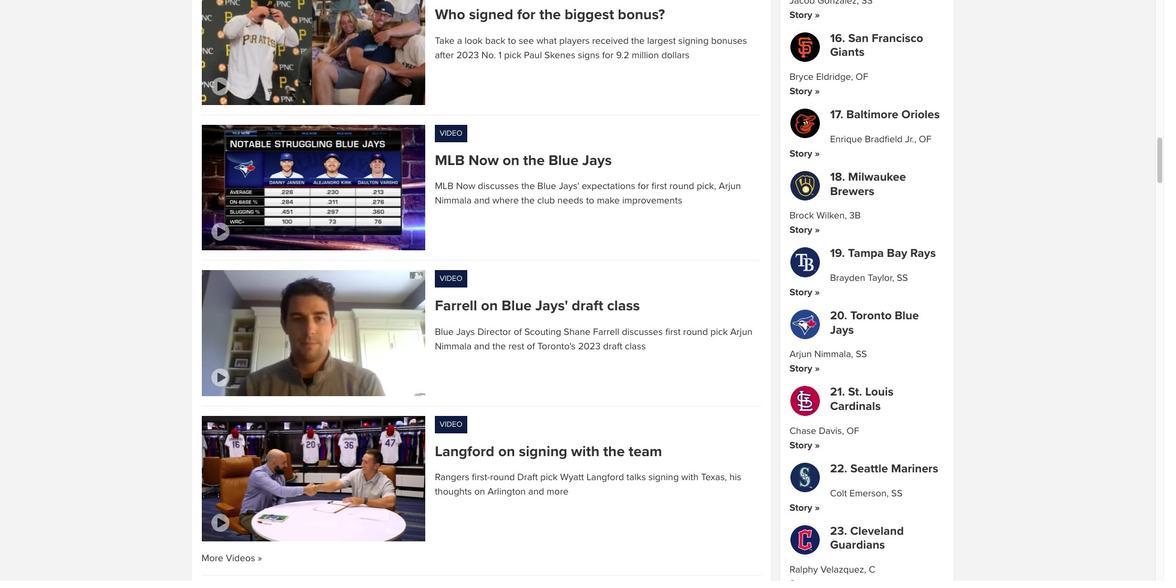 Task type: locate. For each thing, give the bounding box(es) containing it.
1 vertical spatial round
[[684, 326, 708, 338]]

story inside the brayden taylor, ss story »
[[790, 287, 813, 299]]

0 horizontal spatial to
[[508, 35, 516, 47]]

1 vertical spatial with
[[682, 472, 699, 484]]

club
[[538, 195, 555, 207]]

video for langford
[[440, 420, 463, 430]]

1 video from the top
[[440, 129, 463, 138]]

3b
[[850, 210, 861, 222]]

giants
[[830, 45, 865, 60]]

4 story from the top
[[790, 224, 813, 236]]

the up club on the left top of the page
[[523, 152, 545, 169]]

0 vertical spatial of
[[856, 71, 869, 83]]

langford on signing with the team
[[435, 443, 662, 461]]

blue up director at the left of page
[[502, 298, 532, 315]]

class down farrell on blue jays' draft class link
[[625, 341, 646, 353]]

blue
[[549, 152, 579, 169], [538, 180, 557, 192], [502, 298, 532, 315], [895, 309, 919, 323], [435, 326, 454, 338]]

1 horizontal spatial of
[[527, 341, 535, 353]]

milwaukee
[[849, 170, 906, 184]]

story
[[790, 9, 813, 21], [790, 85, 813, 97], [790, 148, 813, 160], [790, 224, 813, 236], [790, 287, 813, 299], [790, 363, 813, 375], [790, 440, 813, 452], [790, 502, 813, 514]]

chase
[[790, 425, 817, 437]]

bradfield
[[865, 133, 903, 145]]

ss down 22. seattle mariners
[[892, 488, 903, 500]]

improvements
[[623, 195, 683, 207]]

round inside mlb now discusses the blue jays' expectations for first round pick, arjun nimmala and where the club needs to make improvements
[[670, 180, 695, 192]]

class
[[607, 298, 640, 315], [625, 341, 646, 353]]

0 vertical spatial discusses
[[478, 180, 519, 192]]

1 horizontal spatial langford
[[587, 472, 624, 484]]

jays' up the scouting
[[536, 298, 568, 315]]

now inside mlb now discusses the blue jays' expectations for first round pick, arjun nimmala and where the club needs to make improvements
[[456, 180, 476, 192]]

bonuses
[[712, 35, 748, 47]]

1 vertical spatial draft
[[603, 341, 623, 353]]

ss for rays
[[897, 272, 909, 284]]

jays up nimmala,
[[830, 323, 854, 338]]

1 horizontal spatial pick
[[541, 472, 558, 484]]

talks
[[627, 472, 646, 484]]

story for 22.
[[790, 502, 813, 514]]

1 vertical spatial langford
[[587, 472, 624, 484]]

2 vertical spatial pick
[[541, 472, 558, 484]]

to left see on the top of the page
[[508, 35, 516, 47]]

ss inside the brayden taylor, ss story »
[[897, 272, 909, 284]]

18.
[[830, 170, 846, 184]]

1 vertical spatial for
[[603, 49, 614, 61]]

story inside arjun nimmala, ss story »
[[790, 363, 813, 375]]

0 vertical spatial first
[[652, 180, 667, 192]]

0 horizontal spatial jays
[[456, 326, 475, 338]]

2 horizontal spatial jays
[[830, 323, 854, 338]]

2023 down the shane
[[578, 341, 601, 353]]

1 vertical spatial now
[[456, 180, 476, 192]]

» inside 'brock wilken, 3b story »'
[[815, 224, 820, 236]]

1 vertical spatial farrell
[[593, 326, 620, 338]]

langford
[[435, 443, 495, 461], [587, 472, 624, 484]]

with
[[571, 443, 600, 461], [682, 472, 699, 484]]

0 vertical spatial langford
[[435, 443, 495, 461]]

blue right toronto
[[895, 309, 919, 323]]

of right eldridge,
[[856, 71, 869, 83]]

0 horizontal spatial pick
[[504, 49, 522, 61]]

1 vertical spatial video
[[440, 274, 463, 284]]

5 story from the top
[[790, 287, 813, 299]]

8 story » link from the top
[[790, 502, 820, 514]]

arjun inside mlb now discusses the blue jays' expectations for first round pick, arjun nimmala and where the club needs to make improvements
[[719, 180, 741, 192]]

and inside the rangers first-round draft pick wyatt langford talks signing with texas, his thoughts on arlington and more
[[529, 486, 544, 498]]

3 » from the top
[[815, 148, 820, 160]]

of right the jr.,
[[919, 133, 932, 145]]

discusses down farrell on blue jays' draft class link
[[622, 326, 663, 338]]

0 vertical spatial farrell
[[435, 298, 477, 315]]

and left where
[[474, 195, 490, 207]]

rangers
[[435, 472, 470, 484]]

back
[[485, 35, 506, 47]]

san
[[849, 31, 869, 45]]

1 vertical spatial of
[[919, 133, 932, 145]]

jays'
[[559, 180, 580, 192], [536, 298, 568, 315]]

class up blue jays director of scouting shane farrell discusses first round pick arjun nimmala and the rest of toronto's 2023 draft class on the bottom of page
[[607, 298, 640, 315]]

guardians
[[830, 539, 886, 553]]

tampa
[[848, 247, 884, 261]]

5 story » link from the top
[[790, 287, 820, 299]]

round inside the rangers first-round draft pick wyatt langford talks signing with texas, his thoughts on arlington and more
[[490, 472, 515, 484]]

17.
[[830, 108, 844, 122]]

to left make
[[586, 195, 595, 207]]

story » link for 17. baltimore orioles
[[790, 148, 820, 160]]

2 horizontal spatial for
[[638, 180, 649, 192]]

and inside blue jays director of scouting shane farrell discusses first round pick arjun nimmala and the rest of toronto's 2023 draft class
[[474, 341, 490, 353]]

after
[[435, 49, 454, 61]]

7 story » link from the top
[[790, 440, 820, 452]]

2 nimmala from the top
[[435, 341, 472, 353]]

on down first-
[[475, 486, 485, 498]]

16.
[[830, 31, 846, 45]]

1 vertical spatial pick
[[711, 326, 728, 338]]

with inside the rangers first-round draft pick wyatt langford talks signing with texas, his thoughts on arlington and more
[[682, 472, 699, 484]]

arlington
[[488, 486, 526, 498]]

jays' up the needs
[[559, 180, 580, 192]]

team
[[629, 443, 662, 461]]

of inside bryce eldridge, of story »
[[856, 71, 869, 83]]

for
[[517, 6, 536, 24], [603, 49, 614, 61], [638, 180, 649, 192]]

enrique bradfield jr., of story »
[[790, 133, 932, 160]]

story inside 'brock wilken, 3b story »'
[[790, 224, 813, 236]]

2 horizontal spatial pick
[[711, 326, 728, 338]]

jays
[[583, 152, 612, 169], [830, 323, 854, 338], [456, 326, 475, 338]]

brewers
[[830, 184, 875, 199]]

signing
[[679, 35, 709, 47], [519, 443, 568, 461], [649, 472, 679, 484]]

class inside blue jays director of scouting shane farrell discusses first round pick arjun nimmala and the rest of toronto's 2023 draft class
[[625, 341, 646, 353]]

more
[[547, 486, 569, 498]]

paul
[[524, 49, 542, 61]]

video for mlb
[[440, 129, 463, 138]]

langford inside the rangers first-round draft pick wyatt langford talks signing with texas, his thoughts on arlington and more
[[587, 472, 624, 484]]

langford up rangers at the bottom of page
[[435, 443, 495, 461]]

8 story from the top
[[790, 502, 813, 514]]

nimmala for farrell
[[435, 341, 472, 353]]

3 story from the top
[[790, 148, 813, 160]]

for up improvements
[[638, 180, 649, 192]]

the up million on the top of the page
[[632, 35, 645, 47]]

story » link for 18. milwaukee brewers
[[790, 224, 820, 236]]

discusses up where
[[478, 180, 519, 192]]

and inside mlb now discusses the blue jays' expectations for first round pick, arjun nimmala and where the club needs to make improvements
[[474, 195, 490, 207]]

1 vertical spatial nimmala
[[435, 341, 472, 353]]

0 vertical spatial ss
[[897, 272, 909, 284]]

and down director at the left of page
[[474, 341, 490, 353]]

» inside the brayden taylor, ss story »
[[815, 287, 820, 299]]

mlb now on the blue jays link
[[435, 152, 761, 170]]

now
[[469, 152, 499, 169], [456, 180, 476, 192]]

2023 down look in the left of the page
[[457, 49, 479, 61]]

blue left director at the left of page
[[435, 326, 454, 338]]

1 » from the top
[[815, 9, 820, 21]]

2023
[[457, 49, 479, 61], [578, 341, 601, 353]]

biggest
[[565, 6, 614, 24]]

21. st. louis cardinals
[[830, 385, 894, 414]]

2 » from the top
[[815, 85, 820, 97]]

1 vertical spatial discusses
[[622, 326, 663, 338]]

1 vertical spatial class
[[625, 341, 646, 353]]

round for class
[[684, 326, 708, 338]]

enrique
[[830, 133, 863, 145]]

story » link for 20. toronto blue jays
[[790, 363, 820, 375]]

expectations
[[582, 180, 636, 192]]

for up see on the top of the page
[[517, 6, 536, 24]]

and
[[474, 195, 490, 207], [474, 341, 490, 353], [529, 486, 544, 498]]

story inside bryce eldridge, of story »
[[790, 85, 813, 97]]

and down draft
[[529, 486, 544, 498]]

round inside blue jays director of scouting shane farrell discusses first round pick arjun nimmala and the rest of toronto's 2023 draft class
[[684, 326, 708, 338]]

with up wyatt
[[571, 443, 600, 461]]

jays left director at the left of page
[[456, 326, 475, 338]]

» inside chase davis, of story »
[[815, 440, 820, 452]]

0 horizontal spatial of
[[514, 326, 522, 338]]

0 vertical spatial draft
[[572, 298, 604, 315]]

ss right "taylor,"
[[897, 272, 909, 284]]

0 horizontal spatial discusses
[[478, 180, 519, 192]]

2 vertical spatial round
[[490, 472, 515, 484]]

of up rest
[[514, 326, 522, 338]]

5 » from the top
[[815, 287, 820, 299]]

story inside chase davis, of story »
[[790, 440, 813, 452]]

1 vertical spatial mlb
[[435, 180, 454, 192]]

for down received
[[603, 49, 614, 61]]

0 vertical spatial round
[[670, 180, 695, 192]]

1 vertical spatial arjun
[[731, 326, 753, 338]]

langford down langford on signing with the team link
[[587, 472, 624, 484]]

signing right talks
[[649, 472, 679, 484]]

story » link for 22. seattle mariners
[[790, 502, 820, 514]]

on up arlington
[[498, 443, 515, 461]]

2 vertical spatial arjun
[[790, 349, 812, 361]]

now inside mlb now on the blue jays link
[[469, 152, 499, 169]]

francisco
[[872, 31, 924, 45]]

director
[[478, 326, 511, 338]]

arjun inside arjun nimmala, ss story »
[[790, 349, 812, 361]]

brock
[[790, 210, 814, 222]]

ss right nimmala,
[[856, 349, 867, 361]]

1 nimmala from the top
[[435, 195, 472, 207]]

the
[[540, 6, 561, 24], [632, 35, 645, 47], [523, 152, 545, 169], [522, 180, 535, 192], [522, 195, 535, 207], [493, 341, 506, 353], [604, 443, 625, 461]]

what
[[537, 35, 557, 47]]

and for now
[[474, 195, 490, 207]]

1 vertical spatial and
[[474, 341, 490, 353]]

0 horizontal spatial 2023
[[457, 49, 479, 61]]

16. san francisco giants
[[830, 31, 924, 60]]

langford on signing with the team link
[[435, 443, 761, 461]]

0 horizontal spatial farrell
[[435, 298, 477, 315]]

0 vertical spatial pick
[[504, 49, 522, 61]]

1 horizontal spatial 2023
[[578, 341, 601, 353]]

orioles
[[902, 108, 940, 122]]

0 vertical spatial jays'
[[559, 180, 580, 192]]

the left club on the left top of the page
[[522, 195, 535, 207]]

first inside mlb now discusses the blue jays' expectations for first round pick, arjun nimmala and where the club needs to make improvements
[[652, 180, 667, 192]]

2 story from the top
[[790, 85, 813, 97]]

6 story from the top
[[790, 363, 813, 375]]

0 vertical spatial with
[[571, 443, 600, 461]]

1 vertical spatial 2023
[[578, 341, 601, 353]]

1 vertical spatial to
[[586, 195, 595, 207]]

0 vertical spatial mlb
[[435, 152, 465, 169]]

2 story » link from the top
[[790, 85, 820, 97]]

nimmala inside mlb now discusses the blue jays' expectations for first round pick, arjun nimmala and where the club needs to make improvements
[[435, 195, 472, 207]]

2 vertical spatial and
[[529, 486, 544, 498]]

6 story » link from the top
[[790, 363, 820, 375]]

3 video from the top
[[440, 420, 463, 430]]

2 vertical spatial video
[[440, 420, 463, 430]]

ss inside arjun nimmala, ss story »
[[856, 349, 867, 361]]

2 mlb from the top
[[435, 180, 454, 192]]

1 story » link from the top
[[790, 9, 820, 21]]

the left 'team'
[[604, 443, 625, 461]]

» for 21. st. louis cardinals
[[815, 440, 820, 452]]

0 horizontal spatial for
[[517, 6, 536, 24]]

jr.,
[[906, 133, 917, 145]]

0 vertical spatial and
[[474, 195, 490, 207]]

» inside colt emerson, ss story »
[[815, 502, 820, 514]]

signing up dollars
[[679, 35, 709, 47]]

0 horizontal spatial langford
[[435, 443, 495, 461]]

arjun for farrell on blue jays' draft class
[[731, 326, 753, 338]]

0 vertical spatial nimmala
[[435, 195, 472, 207]]

signing up draft
[[519, 443, 568, 461]]

nimmala inside blue jays director of scouting shane farrell discusses first round pick arjun nimmala and the rest of toronto's 2023 draft class
[[435, 341, 472, 353]]

1 horizontal spatial with
[[682, 472, 699, 484]]

0 vertical spatial 2023
[[457, 49, 479, 61]]

3 story » link from the top
[[790, 148, 820, 160]]

0 vertical spatial video
[[440, 129, 463, 138]]

with left texas,
[[682, 472, 699, 484]]

7 story from the top
[[790, 440, 813, 452]]

1 horizontal spatial discusses
[[622, 326, 663, 338]]

rays
[[911, 247, 936, 261]]

of right davis,
[[847, 425, 860, 437]]

0 vertical spatial signing
[[679, 35, 709, 47]]

see
[[519, 35, 534, 47]]

» inside arjun nimmala, ss story »
[[815, 363, 820, 375]]

0 vertical spatial arjun
[[719, 180, 741, 192]]

2 vertical spatial for
[[638, 180, 649, 192]]

video for farrell
[[440, 274, 463, 284]]

4 » from the top
[[815, 224, 820, 236]]

0 vertical spatial for
[[517, 6, 536, 24]]

the down director at the left of page
[[493, 341, 506, 353]]

2 vertical spatial ss
[[892, 488, 903, 500]]

0 vertical spatial of
[[514, 326, 522, 338]]

discusses
[[478, 180, 519, 192], [622, 326, 663, 338]]

scouting
[[525, 326, 562, 338]]

of
[[856, 71, 869, 83], [919, 133, 932, 145], [847, 425, 860, 437]]

blue inside blue jays director of scouting shane farrell discusses first round pick arjun nimmala and the rest of toronto's 2023 draft class
[[435, 326, 454, 338]]

players
[[559, 35, 590, 47]]

»
[[815, 9, 820, 21], [815, 85, 820, 97], [815, 148, 820, 160], [815, 224, 820, 236], [815, 287, 820, 299], [815, 363, 820, 375], [815, 440, 820, 452], [815, 502, 820, 514]]

1 horizontal spatial farrell
[[593, 326, 620, 338]]

for inside mlb now discusses the blue jays' expectations for first round pick, arjun nimmala and where the club needs to make improvements
[[638, 180, 649, 192]]

blue up club on the left top of the page
[[538, 180, 557, 192]]

1 vertical spatial ss
[[856, 349, 867, 361]]

blue inside mlb now discusses the blue jays' expectations for first round pick, arjun nimmala and where the club needs to make improvements
[[538, 180, 557, 192]]

mlb inside mlb now discusses the blue jays' expectations for first round pick, arjun nimmala and where the club needs to make improvements
[[435, 180, 454, 192]]

1 vertical spatial jays'
[[536, 298, 568, 315]]

where
[[493, 195, 519, 207]]

7 » from the top
[[815, 440, 820, 452]]

wyatt
[[560, 472, 584, 484]]

arjun for mlb now on the blue jays
[[719, 180, 741, 192]]

1 story from the top
[[790, 9, 813, 21]]

story » link
[[790, 9, 820, 21], [790, 85, 820, 97], [790, 148, 820, 160], [790, 224, 820, 236], [790, 287, 820, 299], [790, 363, 820, 375], [790, 440, 820, 452], [790, 502, 820, 514]]

first inside blue jays director of scouting shane farrell discusses first round pick arjun nimmala and the rest of toronto's 2023 draft class
[[666, 326, 681, 338]]

» inside bryce eldridge, of story »
[[815, 85, 820, 97]]

rangers first-round draft pick wyatt langford talks signing with texas, his thoughts on arlington and more
[[435, 472, 742, 498]]

pick
[[504, 49, 522, 61], [711, 326, 728, 338], [541, 472, 558, 484]]

pick inside the rangers first-round draft pick wyatt langford talks signing with texas, his thoughts on arlington and more
[[541, 472, 558, 484]]

story » link for 16. san francisco giants
[[790, 85, 820, 97]]

story » link for 19. tampa bay rays
[[790, 287, 820, 299]]

his
[[730, 472, 742, 484]]

1 horizontal spatial to
[[586, 195, 595, 207]]

the up what
[[540, 6, 561, 24]]

1 vertical spatial first
[[666, 326, 681, 338]]

story for 21.
[[790, 440, 813, 452]]

2 vertical spatial of
[[847, 425, 860, 437]]

8 » from the top
[[815, 502, 820, 514]]

of
[[514, 326, 522, 338], [527, 341, 535, 353]]

2 vertical spatial signing
[[649, 472, 679, 484]]

1 horizontal spatial jays
[[583, 152, 612, 169]]

arjun inside blue jays director of scouting shane farrell discusses first round pick arjun nimmala and the rest of toronto's 2023 draft class
[[731, 326, 753, 338]]

0 vertical spatial now
[[469, 152, 499, 169]]

draft up the shane
[[572, 298, 604, 315]]

of right rest
[[527, 341, 535, 353]]

to
[[508, 35, 516, 47], [586, 195, 595, 207]]

and for on
[[474, 341, 490, 353]]

0 horizontal spatial with
[[571, 443, 600, 461]]

largest
[[648, 35, 676, 47]]

more videos
[[202, 553, 255, 565]]

20.
[[830, 309, 848, 323]]

2 video from the top
[[440, 274, 463, 284]]

1 mlb from the top
[[435, 152, 465, 169]]

blue up the needs
[[549, 152, 579, 169]]

6 » from the top
[[815, 363, 820, 375]]

on up director at the left of page
[[481, 298, 498, 315]]

story inside colt emerson, ss story »
[[790, 502, 813, 514]]

of inside chase davis, of story »
[[847, 425, 860, 437]]

4 story » link from the top
[[790, 224, 820, 236]]

draft inside blue jays director of scouting shane farrell discusses first round pick arjun nimmala and the rest of toronto's 2023 draft class
[[603, 341, 623, 353]]

1 horizontal spatial for
[[603, 49, 614, 61]]

chase davis, of story »
[[790, 425, 860, 452]]

0 vertical spatial to
[[508, 35, 516, 47]]

draft down farrell on blue jays' draft class link
[[603, 341, 623, 353]]

taylor,
[[868, 272, 895, 284]]

first
[[652, 180, 667, 192], [666, 326, 681, 338]]

jays up expectations
[[583, 152, 612, 169]]



Task type: vqa. For each thing, say whether or not it's contained in the screenshot.
the Story » link
yes



Task type: describe. For each thing, give the bounding box(es) containing it.
» inside enrique bradfield jr., of story »
[[815, 148, 820, 160]]

brayden
[[830, 272, 866, 284]]

1 vertical spatial signing
[[519, 443, 568, 461]]

» for 18. milwaukee brewers
[[815, 224, 820, 236]]

cleveland
[[851, 524, 904, 539]]

ralphy
[[790, 564, 818, 576]]

texas,
[[701, 472, 727, 484]]

louis
[[866, 385, 894, 400]]

colt emerson, ss story »
[[790, 488, 903, 514]]

pick inside blue jays director of scouting shane farrell discusses first round pick arjun nimmala and the rest of toronto's 2023 draft class
[[711, 326, 728, 338]]

rest
[[509, 341, 525, 353]]

jays inside 20. toronto blue jays
[[830, 323, 854, 338]]

velazquez,
[[821, 564, 867, 576]]

2023 inside blue jays director of scouting shane farrell discusses first round pick arjun nimmala and the rest of toronto's 2023 draft class
[[578, 341, 601, 353]]

shane
[[564, 326, 591, 338]]

bay
[[887, 247, 908, 261]]

pick,
[[697, 180, 717, 192]]

emerson,
[[850, 488, 889, 500]]

22. seattle mariners
[[830, 462, 939, 476]]

eldridge,
[[817, 71, 854, 83]]

pick inside take a look back to see what players received the largest signing bonuses after 2023 no. 1 pick paul skenes signs for 9.2 million dollars
[[504, 49, 522, 61]]

signing inside take a look back to see what players received the largest signing bonuses after 2023 no. 1 pick paul skenes signs for 9.2 million dollars
[[679, 35, 709, 47]]

baltimore
[[847, 108, 899, 122]]

more
[[202, 553, 223, 565]]

story for 20.
[[790, 363, 813, 375]]

look
[[465, 35, 483, 47]]

mlb now discusses the blue jays' expectations for first round pick, arjun nimmala and where the club needs to make improvements
[[435, 180, 741, 207]]

ralphy velazquez, c
[[790, 564, 876, 576]]

23. cleveland guardians
[[830, 524, 904, 553]]

23.
[[830, 524, 848, 539]]

» for 19. tampa bay rays
[[815, 287, 820, 299]]

davis,
[[819, 425, 845, 437]]

jays' inside mlb now discusses the blue jays' expectations for first round pick, arjun nimmala and where the club needs to make improvements
[[559, 180, 580, 192]]

colt
[[830, 488, 847, 500]]

21.
[[830, 385, 846, 400]]

first for farrell on blue jays' draft class
[[666, 326, 681, 338]]

ss for jays
[[856, 349, 867, 361]]

story » link for 21. st. louis cardinals
[[790, 440, 820, 452]]

a
[[457, 35, 462, 47]]

on inside the rangers first-round draft pick wyatt langford talks signing with texas, his thoughts on arlington and more
[[475, 486, 485, 498]]

of for francisco
[[856, 71, 869, 83]]

videos
[[226, 553, 255, 565]]

nimmala,
[[815, 349, 854, 361]]

bryce eldridge, of story »
[[790, 71, 869, 97]]

for inside take a look back to see what players received the largest signing bonuses after 2023 no. 1 pick paul skenes signs for 9.2 million dollars
[[603, 49, 614, 61]]

wilken,
[[817, 210, 847, 222]]

now for discusses
[[456, 180, 476, 192]]

thoughts
[[435, 486, 472, 498]]

mlb now on the blue jays
[[435, 152, 612, 169]]

discusses inside mlb now discusses the blue jays' expectations for first round pick, arjun nimmala and where the club needs to make improvements
[[478, 180, 519, 192]]

brayden taylor, ss story »
[[790, 272, 909, 299]]

the inside blue jays director of scouting shane farrell discusses first round pick arjun nimmala and the rest of toronto's 2023 draft class
[[493, 341, 506, 353]]

on up where
[[503, 152, 520, 169]]

cardinals
[[830, 400, 881, 414]]

first for mlb now on the blue jays
[[652, 180, 667, 192]]

» for 20. toronto blue jays
[[815, 363, 820, 375]]

17. baltimore orioles
[[830, 108, 940, 122]]

mlb for mlb now discusses the blue jays' expectations for first round pick, arjun nimmala and where the club needs to make improvements
[[435, 180, 454, 192]]

farrell on blue jays' draft class link
[[435, 298, 761, 315]]

no.
[[482, 49, 496, 61]]

bryce
[[790, 71, 814, 83]]

22.
[[830, 462, 848, 476]]

nimmala for mlb
[[435, 195, 472, 207]]

draft
[[518, 472, 538, 484]]

blue inside 20. toronto blue jays
[[895, 309, 919, 323]]

million
[[632, 49, 659, 61]]

who signed for the biggest bonus?
[[435, 6, 665, 24]]

1 vertical spatial of
[[527, 341, 535, 353]]

» for 22. seattle mariners
[[815, 502, 820, 514]]

ss inside colt emerson, ss story »
[[892, 488, 903, 500]]

story »
[[790, 9, 820, 21]]

st.
[[849, 385, 863, 400]]

mlb for mlb now on the blue jays
[[435, 152, 465, 169]]

make
[[597, 195, 620, 207]]

the down "mlb now on the blue jays"
[[522, 180, 535, 192]]

toronto's
[[538, 341, 576, 353]]

of for louis
[[847, 425, 860, 437]]

» for 16. san francisco giants
[[815, 85, 820, 97]]

story for 19.
[[790, 287, 813, 299]]

18. milwaukee brewers
[[830, 170, 906, 199]]

dollars
[[662, 49, 690, 61]]

with inside langford on signing with the team link
[[571, 443, 600, 461]]

story for 16.
[[790, 85, 813, 97]]

story for 18.
[[790, 224, 813, 236]]

more videos link
[[202, 553, 262, 565]]

signing inside the rangers first-round draft pick wyatt langford talks signing with texas, his thoughts on arlington and more
[[649, 472, 679, 484]]

take a look back to see what players received the largest signing bonuses after 2023 no. 1 pick paul skenes signs for 9.2 million dollars
[[435, 35, 748, 61]]

who
[[435, 6, 465, 24]]

0 vertical spatial class
[[607, 298, 640, 315]]

story inside enrique bradfield jr., of story »
[[790, 148, 813, 160]]

brock wilken, 3b story »
[[790, 210, 861, 236]]

discusses inside blue jays director of scouting shane farrell discusses first round pick arjun nimmala and the rest of toronto's 2023 draft class
[[622, 326, 663, 338]]

needs
[[558, 195, 584, 207]]

19.
[[830, 247, 845, 261]]

skenes
[[545, 49, 576, 61]]

farrell inside blue jays director of scouting shane farrell discusses first round pick arjun nimmala and the rest of toronto's 2023 draft class
[[593, 326, 620, 338]]

blue jays director of scouting shane farrell discusses first round pick arjun nimmala and the rest of toronto's 2023 draft class
[[435, 326, 753, 353]]

farrell on blue jays' draft class
[[435, 298, 640, 315]]

take
[[435, 35, 455, 47]]

to inside mlb now discusses the blue jays' expectations for first round pick, arjun nimmala and where the club needs to make improvements
[[586, 195, 595, 207]]

2023 inside take a look back to see what players received the largest signing bonuses after 2023 no. 1 pick paul skenes signs for 9.2 million dollars
[[457, 49, 479, 61]]

mariners
[[892, 462, 939, 476]]

of inside enrique bradfield jr., of story »
[[919, 133, 932, 145]]

now for on
[[469, 152, 499, 169]]

round for jays
[[670, 180, 695, 192]]

9.2
[[616, 49, 630, 61]]

arjun nimmala, ss story »
[[790, 349, 867, 375]]

received
[[592, 35, 629, 47]]

signed
[[469, 6, 514, 24]]

seattle
[[851, 462, 889, 476]]

19. tampa bay rays
[[830, 247, 936, 261]]

to inside take a look back to see what players received the largest signing bonuses after 2023 no. 1 pick paul skenes signs for 9.2 million dollars
[[508, 35, 516, 47]]

the inside take a look back to see what players received the largest signing bonuses after 2023 no. 1 pick paul skenes signs for 9.2 million dollars
[[632, 35, 645, 47]]

jays inside blue jays director of scouting shane farrell discusses first round pick arjun nimmala and the rest of toronto's 2023 draft class
[[456, 326, 475, 338]]



